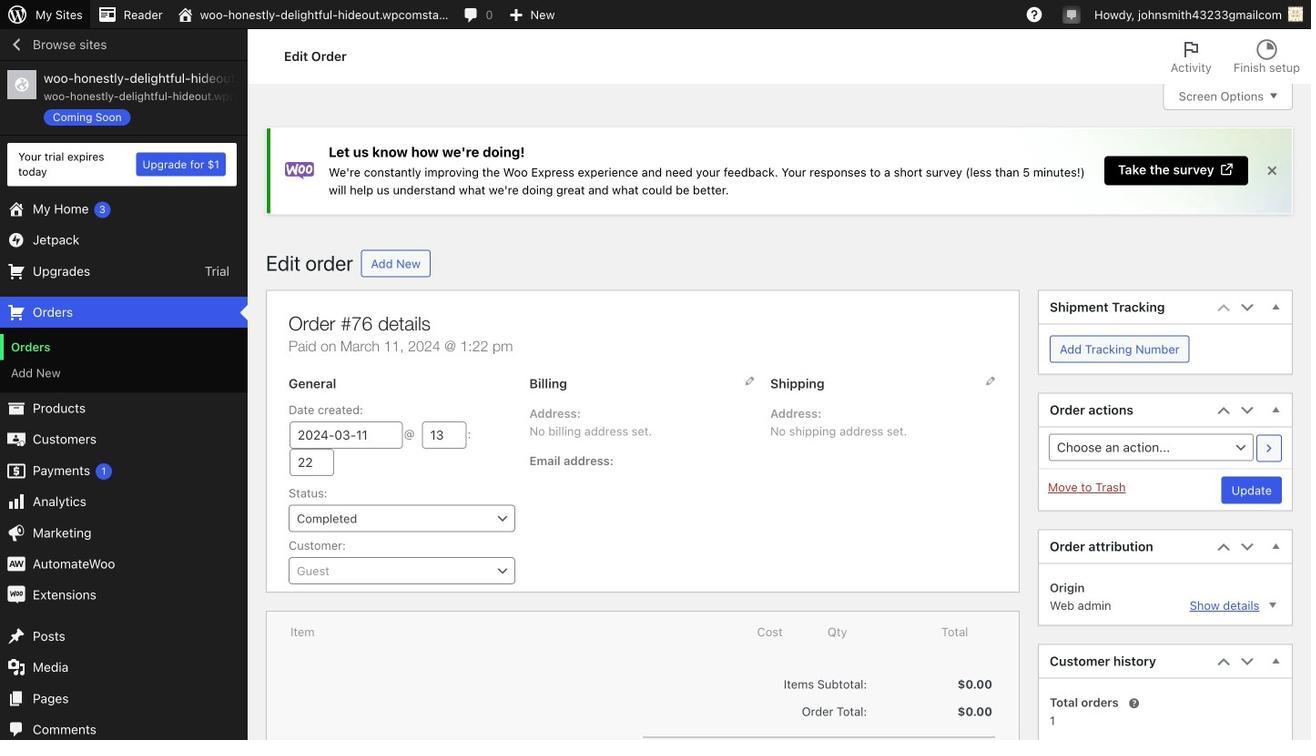 Task type: vqa. For each thing, say whether or not it's contained in the screenshot.
h number field
yes



Task type: describe. For each thing, give the bounding box(es) containing it.
main menu navigation
[[0, 29, 248, 741]]

take the survey image
[[1220, 162, 1235, 177]]

toolbar navigation
[[0, 0, 1312, 33]]



Task type: locate. For each thing, give the bounding box(es) containing it.
total number of non-cancelled, non-failed orders for this customer, including the current one. image
[[1127, 697, 1142, 711]]

None field
[[289, 505, 515, 532], [289, 557, 515, 585], [289, 505, 515, 532], [289, 557, 515, 585]]

m number field
[[290, 449, 334, 476]]

h number field
[[422, 422, 467, 449]]

tab list
[[1160, 29, 1312, 84]]

notification image
[[1065, 6, 1079, 21]]

None text field
[[290, 422, 403, 449], [290, 506, 515, 531], [290, 558, 515, 584], [290, 422, 403, 449], [290, 506, 515, 531], [290, 558, 515, 584]]



